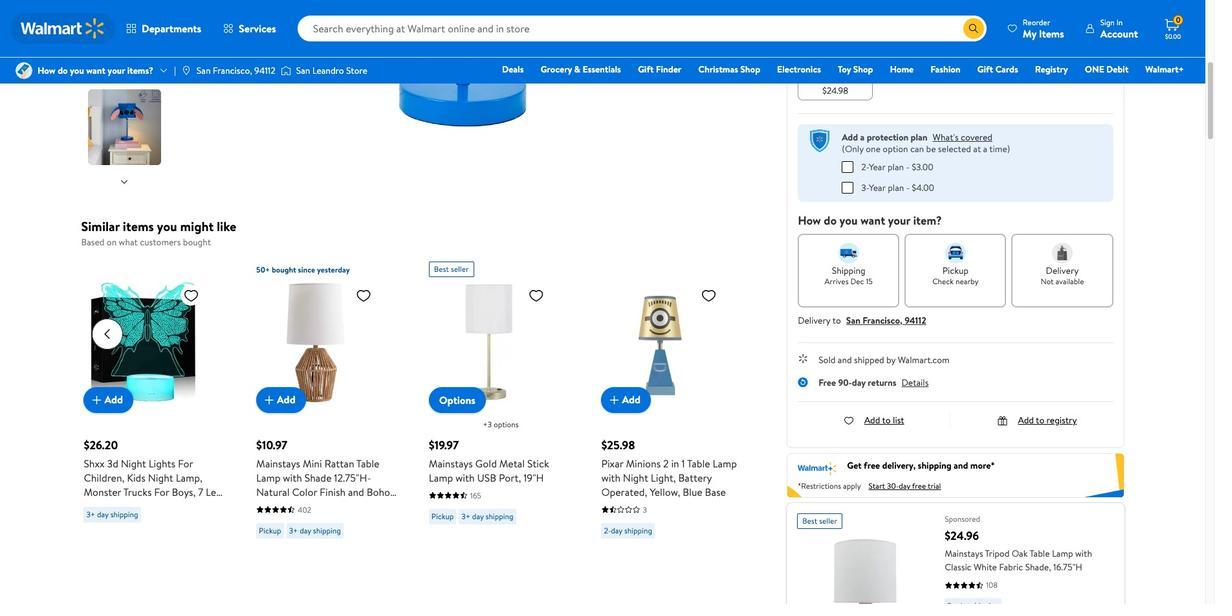 Task type: vqa. For each thing, say whether or not it's contained in the screenshot.
3d
yes



Task type: describe. For each thing, give the bounding box(es) containing it.
3+ day shipping for $10.97
[[289, 525, 341, 536]]

san for san leandro store
[[296, 64, 310, 77]]

0 vertical spatial 94112
[[254, 64, 276, 77]]

wpp logo image
[[809, 129, 832, 153]]

character
[[798, 10, 838, 23]]

add to cart image for $25.98
[[607, 392, 622, 408]]

hello kitty $24.98
[[815, 34, 857, 58]]

registry link
[[1030, 62, 1075, 76]]

0 horizontal spatial night
[[121, 456, 146, 470]]

Search search field
[[298, 16, 987, 41]]

shipping up 'bed'
[[110, 509, 138, 520]]

30-
[[888, 481, 899, 492]]

disney stitch plush shade stick lamp, blue, 15" h x 7" w - image 4 of 6 image
[[88, 6, 163, 82]]

finder
[[656, 63, 682, 76]]

intent image for pickup image
[[946, 242, 966, 263]]

product group containing $25.98
[[602, 256, 746, 564]]

disney stitch plush shade stick lamp, blue, 15" h x 7" w image
[[262, 0, 677, 137]]

gift finder
[[638, 63, 682, 76]]

108
[[987, 580, 998, 591]]

0 horizontal spatial 3+
[[86, 509, 95, 520]]

delivery to san francisco, 94112
[[798, 314, 927, 327]]

table inside $25.98 pixar minions 2 in 1 table lamp with night light, battery operated, yellow, blue base
[[688, 456, 711, 470]]

toy
[[838, 63, 852, 76]]

by
[[887, 353, 896, 366]]

details
[[902, 376, 929, 389]]

might
[[180, 218, 214, 235]]

7
[[198, 485, 203, 499]]

walmart plus image
[[798, 460, 837, 475]]

day down 402
[[300, 525, 311, 536]]

0 horizontal spatial free
[[864, 459, 881, 472]]

account
[[1101, 26, 1139, 40]]

add up $25.98
[[622, 393, 641, 407]]

gift for gift cards
[[978, 63, 994, 76]]

you for how do you want your item?
[[840, 212, 858, 228]]

$26.20 shxx 3d night lights for children, kids night lamp, monster trucks for boys, 7 led colors changing lighting, car shape acrylic lighting table desk bed
[[84, 437, 222, 542]]

home
[[891, 63, 914, 76]]

departments button
[[115, 13, 212, 44]]

table inside sponsored $24.96 mainstays tripod oak table lamp with classic white fabric shade, 16.75"h
[[1030, 547, 1051, 560]]

registry
[[1036, 63, 1069, 76]]

mainstays for $19.97
[[429, 456, 473, 470]]

intent image for shipping image
[[839, 242, 860, 263]]

gift finder link
[[632, 62, 688, 76]]

dec
[[851, 275, 865, 286]]

spider-
[[974, 34, 1002, 47]]

search icon image
[[969, 23, 979, 34]]

lighting,
[[161, 499, 200, 513]]

1 horizontal spatial for
[[178, 456, 193, 470]]

monster
[[84, 485, 121, 499]]

items
[[123, 218, 154, 235]]

sponsored $24.96 mainstays tripod oak table lamp with classic white fabric shade, 16.75"h
[[945, 514, 1093, 574]]

2 add to cart image from the left
[[262, 392, 277, 408]]

$0.00
[[1166, 32, 1182, 41]]

19"h
[[524, 470, 544, 485]]

rattan
[[325, 456, 354, 470]]

list
[[893, 413, 905, 426]]

in
[[672, 456, 680, 470]]

man
[[1002, 34, 1019, 47]]

lamp inside $19.97 mainstays gold metal stick lamp with usb port, 19"h
[[429, 470, 453, 485]]

product group containing $26.20
[[84, 256, 228, 564]]

and inside $10.97 mainstays mini rattan table lamp with shade 12.75"h- natural color finish and boho style
[[348, 485, 364, 499]]

- for $3.00
[[907, 160, 910, 173]]

one
[[866, 142, 881, 155]]

trial
[[928, 481, 942, 492]]

table inside $10.97 mainstays mini rattan table lamp with shade 12.75"h- natural color finish and boho style
[[357, 456, 380, 470]]

0 horizontal spatial for
[[154, 485, 169, 499]]

san francisco, 94112
[[197, 64, 276, 77]]

- for $4.00
[[907, 181, 910, 194]]

add button for $25.98
[[602, 387, 651, 413]]

0 vertical spatial and
[[838, 353, 852, 366]]

bought inside similar items you might like based on what customers bought
[[183, 236, 211, 249]]

time)
[[990, 142, 1011, 155]]

you for how do you want your items?
[[70, 64, 84, 77]]

delivery for not
[[1047, 264, 1079, 277]]

essentials
[[583, 63, 621, 76]]

your for items?
[[108, 64, 125, 77]]

grocery & essentials link
[[535, 62, 627, 76]]

$24.96
[[945, 528, 980, 544]]

what
[[119, 236, 138, 249]]

day left returns
[[853, 376, 866, 389]]

cards
[[996, 63, 1019, 76]]

deals link
[[497, 62, 530, 76]]

165
[[471, 490, 482, 501]]

$24.98 for spider-
[[983, 45, 1009, 58]]

$24.96 group
[[787, 503, 1125, 604]]

0 horizontal spatial francisco,
[[213, 64, 252, 77]]

+3 options
[[483, 419, 519, 430]]

unicorn $24.98
[[820, 73, 851, 97]]

base
[[705, 485, 726, 499]]

sign
[[1101, 17, 1115, 28]]

add left registry
[[1019, 413, 1035, 426]]

san for san francisco, 94112
[[197, 64, 211, 77]]

3-Year plan - $4.00 checkbox
[[842, 182, 854, 193]]

add to registry button
[[998, 413, 1078, 426]]

product group containing $19.97
[[429, 256, 573, 564]]

1 horizontal spatial night
[[148, 470, 173, 485]]

debit
[[1107, 63, 1129, 76]]

plan for $3.00
[[888, 160, 904, 173]]

grocery
[[541, 63, 572, 76]]

sign in to add to favorites list, pixar minions 2 in 1 table lamp with night light, battery operated, yellow, blue base image
[[701, 287, 717, 303]]

plan for $4.00
[[888, 181, 905, 194]]

similar
[[81, 218, 120, 235]]

mouse
[[917, 34, 943, 47]]

$24.98 inside "unicorn $24.98"
[[823, 84, 849, 97]]

$4.00
[[912, 181, 935, 194]]

1 horizontal spatial bought
[[272, 264, 296, 275]]

with inside $19.97 mainstays gold metal stick lamp with usb port, 19"h
[[456, 470, 475, 485]]

do for how do you want your item?
[[824, 212, 837, 228]]

lamp inside $10.97 mainstays mini rattan table lamp with shade 12.75"h- natural color finish and boho style
[[256, 470, 281, 485]]

get free delivery, shipping and more* banner
[[787, 453, 1125, 498]]

shipping down 3
[[625, 525, 653, 536]]

day down 165
[[473, 510, 484, 522]]

pixar minions 2 in 1 table lamp with night light, battery operated, yellow, blue base image
[[602, 282, 722, 402]]

toy shop
[[838, 63, 874, 76]]

kids
[[127, 470, 146, 485]]

mainstays inside sponsored $24.96 mainstays tripod oak table lamp with classic white fabric shade, 16.75"h
[[945, 547, 984, 560]]

mini
[[303, 456, 322, 470]]

and inside banner
[[954, 459, 969, 472]]

pixar
[[602, 456, 624, 470]]

selected
[[939, 142, 972, 155]]

$24.98 for minnie
[[903, 45, 929, 58]]

with inside $25.98 pixar minions 2 in 1 table lamp with night light, battery operated, yellow, blue base
[[602, 470, 621, 485]]

sign in to add to favorites list, mainstays mini rattan table lamp with shade 12.75"h- natural color finish and boho style image
[[356, 287, 372, 303]]

returns
[[868, 376, 897, 389]]

15
[[867, 275, 873, 286]]

0
[[1177, 14, 1181, 25]]

operated,
[[602, 485, 648, 499]]

add up $26.20
[[105, 393, 123, 407]]

start 30-day free trial
[[869, 481, 942, 492]]

options
[[439, 393, 476, 407]]

previous slide for similar items you might like list image
[[92, 318, 123, 349]]

shipping arrives dec 15
[[825, 264, 873, 286]]

at
[[974, 142, 982, 155]]

0 $0.00
[[1166, 14, 1182, 41]]

how do you want your item?
[[798, 212, 943, 228]]

day up 'desk'
[[97, 509, 109, 520]]

mainstays gold metal stick lamp with usb port, 19"h image
[[429, 282, 550, 402]]

departments
[[142, 21, 201, 36]]

Walmart Site-Wide search field
[[298, 16, 987, 41]]

to for registry
[[1037, 413, 1045, 426]]

acrylic
[[113, 513, 145, 527]]

90-
[[839, 376, 853, 389]]

add button for $26.20
[[84, 387, 133, 413]]

seller inside product group
[[451, 263, 469, 274]]

0 horizontal spatial a
[[861, 131, 865, 144]]

port,
[[499, 470, 521, 485]]

character list
[[796, 28, 1116, 103]]

sign in to add to favorites list, shxx 3d night lights for children, kids night lamp, monster trucks for boys, 7 led colors changing lighting, car shape acrylic lighting table desk bed image
[[184, 287, 199, 303]]

items
[[1040, 26, 1065, 40]]

2 add button from the left
[[256, 387, 306, 413]]

seller inside the $24.96 "group"
[[820, 516, 838, 527]]

covered
[[961, 131, 993, 144]]

get
[[848, 459, 862, 472]]

do for how do you want your items?
[[58, 64, 68, 77]]

since
[[298, 264, 315, 275]]

stitch inside 'stitch $24.98'
[[1065, 34, 1088, 47]]

shipping down the finish at bottom
[[313, 525, 341, 536]]

children,
[[84, 470, 125, 485]]

lamp inside $25.98 pixar minions 2 in 1 table lamp with night light, battery operated, yellow, blue base
[[713, 456, 737, 470]]

pickup for $10.97
[[259, 525, 281, 536]]



Task type: locate. For each thing, give the bounding box(es) containing it.
2- for day
[[604, 525, 611, 536]]

and right sold on the right bottom of the page
[[838, 353, 852, 366]]

0 vertical spatial best seller
[[434, 263, 469, 274]]

table right 1
[[688, 456, 711, 470]]

shxx 3d night lights for children, kids night lamp, monster trucks for boys, 7 led colors changing lighting, car shape acrylic lighting table desk bed image
[[84, 282, 204, 402]]

to left list
[[883, 413, 891, 426]]

francisco,
[[213, 64, 252, 77], [863, 314, 903, 327]]

for
[[178, 456, 193, 470], [154, 485, 169, 499]]

add left one
[[842, 131, 859, 144]]

0 horizontal spatial best seller
[[434, 263, 469, 274]]

plan down 2-year plan - $3.00
[[888, 181, 905, 194]]

year for 2-
[[869, 160, 886, 173]]

colors
[[84, 499, 113, 513]]

do
[[58, 64, 68, 77], [824, 212, 837, 228]]

free left the trial
[[913, 481, 927, 492]]

1 product group from the left
[[84, 256, 228, 564]]

$24.98 for hello
[[823, 45, 849, 58]]

0 vertical spatial do
[[58, 64, 68, 77]]

1 vertical spatial -
[[907, 181, 910, 194]]

bought right the 50+
[[272, 264, 296, 275]]

0 vertical spatial delivery
[[1047, 264, 1079, 277]]

$25.98
[[602, 437, 636, 453]]

services button
[[212, 13, 287, 44]]

0 horizontal spatial stitch
[[843, 10, 866, 23]]

0 vertical spatial your
[[108, 64, 125, 77]]

1 vertical spatial seller
[[820, 516, 838, 527]]

3+ day shipping for $19.97
[[462, 510, 514, 522]]

1 horizontal spatial francisco,
[[863, 314, 903, 327]]

shop right christmas
[[741, 63, 761, 76]]

table down 7 on the left
[[185, 513, 208, 527]]

0 vertical spatial bought
[[183, 236, 211, 249]]

intent image for delivery image
[[1053, 242, 1073, 263]]

3 add to cart image from the left
[[607, 392, 622, 408]]

0 horizontal spatial you
[[70, 64, 84, 77]]

lamp down $19.97 at the left bottom of the page
[[429, 470, 453, 485]]

best seller inside the $24.96 "group"
[[803, 516, 838, 527]]

free right get
[[864, 459, 881, 472]]

white
[[974, 561, 998, 574]]

you
[[70, 64, 84, 77], [840, 212, 858, 228], [157, 218, 177, 235]]

mainstays
[[256, 456, 300, 470], [429, 456, 473, 470], [945, 547, 984, 560]]

3-
[[862, 181, 870, 194]]

3+ for $10.97
[[289, 525, 298, 536]]

with up 165
[[456, 470, 475, 485]]

1 vertical spatial 2-
[[604, 525, 611, 536]]

3-year plan - $4.00
[[862, 181, 935, 194]]

plan down 'option'
[[888, 160, 904, 173]]

table up "shade,"
[[1030, 547, 1051, 560]]

2 horizontal spatial 3+ day shipping
[[462, 510, 514, 522]]

2- for year
[[862, 160, 869, 173]]

do down walmart image
[[58, 64, 68, 77]]

4 product group from the left
[[602, 256, 746, 564]]

1 vertical spatial do
[[824, 212, 837, 228]]

mainstays inside $10.97 mainstays mini rattan table lamp with shade 12.75"h- natural color finish and boho style
[[256, 456, 300, 470]]

2 horizontal spatial add to cart image
[[607, 392, 622, 408]]

1 horizontal spatial best seller
[[803, 516, 838, 527]]

san francisco, 94112 button
[[847, 314, 927, 327]]

1 vertical spatial free
[[913, 481, 927, 492]]

day down delivery,
[[899, 481, 911, 492]]

your for item?
[[889, 212, 911, 228]]

similar items you might like based on what customers bought
[[81, 218, 236, 249]]

$24.98 inside spider-man $24.98
[[983, 45, 1009, 58]]

and left more*
[[954, 459, 969, 472]]

$24.98 up home
[[903, 45, 929, 58]]

you inside similar items you might like based on what customers bought
[[157, 218, 177, 235]]

*restrictions
[[798, 481, 842, 492]]

san right |
[[197, 64, 211, 77]]

changing
[[116, 499, 158, 513]]

 image
[[16, 62, 32, 79]]

2 horizontal spatial to
[[1037, 413, 1045, 426]]

add to cart image for $26.20
[[89, 392, 105, 408]]

shop for toy shop
[[854, 63, 874, 76]]

christmas
[[699, 63, 739, 76]]

more*
[[971, 459, 995, 472]]

3+ for $19.97
[[462, 510, 471, 522]]

1 vertical spatial year
[[870, 181, 886, 194]]

want down "3-"
[[861, 212, 886, 228]]

mainstays mini rattan table lamp with shade 12.75"h- natural color finish and boho style image
[[256, 282, 377, 402]]

unicorn
[[820, 73, 851, 85]]

0 vertical spatial pickup
[[943, 264, 969, 277]]

2-Year plan - $3.00 checkbox
[[842, 161, 854, 173]]

san down dec
[[847, 314, 861, 327]]

0 vertical spatial how
[[38, 64, 56, 77]]

2 gift from the left
[[978, 63, 994, 76]]

0 vertical spatial seller
[[451, 263, 469, 274]]

you up customers
[[157, 218, 177, 235]]

want for item?
[[861, 212, 886, 228]]

shipping inside banner
[[918, 459, 952, 472]]

0 vertical spatial -
[[907, 160, 910, 173]]

year down 2-year plan - $3.00
[[870, 181, 886, 194]]

gift inside gift finder link
[[638, 63, 654, 76]]

1 horizontal spatial best
[[803, 516, 818, 527]]

2- right 2-year plan - $3.00 checkbox
[[862, 160, 869, 173]]

gift left the finder
[[638, 63, 654, 76]]

0 horizontal spatial gift
[[638, 63, 654, 76]]

1 horizontal spatial delivery
[[1047, 264, 1079, 277]]

shipping up the trial
[[918, 459, 952, 472]]

1 vertical spatial francisco,
[[863, 314, 903, 327]]

one debit
[[1086, 63, 1129, 76]]

1 horizontal spatial gift
[[978, 63, 994, 76]]

with inside sponsored $24.96 mainstays tripod oak table lamp with classic white fabric shade, 16.75"h
[[1076, 547, 1093, 560]]

pickup for $19.97
[[432, 510, 454, 522]]

0 horizontal spatial san
[[197, 64, 211, 77]]

best inside the $24.96 "group"
[[803, 516, 818, 527]]

$24.98 up gift cards "link"
[[983, 45, 1009, 58]]

0 horizontal spatial your
[[108, 64, 125, 77]]

night
[[121, 456, 146, 470], [148, 470, 173, 485], [623, 470, 649, 485]]

free 90-day returns details
[[819, 376, 929, 389]]

day inside get free delivery, shipping and more* banner
[[899, 481, 911, 492]]

arrives
[[825, 275, 849, 286]]

0 horizontal spatial seller
[[451, 263, 469, 274]]

2 horizontal spatial 3+
[[462, 510, 471, 522]]

for right lights
[[178, 456, 193, 470]]

add to cart image
[[89, 392, 105, 408], [262, 392, 277, 408], [607, 392, 622, 408]]

0 horizontal spatial add to cart image
[[89, 392, 105, 408]]

you for similar items you might like based on what customers bought
[[157, 218, 177, 235]]

a left one
[[861, 131, 865, 144]]

night right 'kids'
[[148, 470, 173, 485]]

mainstays down $19.97 at the left bottom of the page
[[429, 456, 473, 470]]

1 vertical spatial 94112
[[905, 314, 927, 327]]

gift left cards
[[978, 63, 994, 76]]

0 horizontal spatial 94112
[[254, 64, 276, 77]]

+3
[[483, 419, 492, 430]]

2 - from the top
[[907, 181, 910, 194]]

add to cart image up $25.98
[[607, 392, 622, 408]]

fashion
[[931, 63, 961, 76]]

night left light, in the bottom of the page
[[623, 470, 649, 485]]

402
[[298, 504, 311, 515]]

with up the 16.75"h
[[1076, 547, 1093, 560]]

shop for christmas shop
[[741, 63, 761, 76]]

1 vertical spatial best
[[803, 516, 818, 527]]

0 horizontal spatial do
[[58, 64, 68, 77]]

$24.98 inside minnie mouse $24.98
[[903, 45, 929, 58]]

product group
[[84, 256, 228, 564], [256, 256, 401, 564], [429, 256, 573, 564], [602, 256, 746, 564]]

add a protection plan what's covered (only one option can be selected at a time)
[[842, 131, 1011, 155]]

1 horizontal spatial seller
[[820, 516, 838, 527]]

spider-man $24.98
[[974, 34, 1019, 58]]

mainstays for $10.97
[[256, 456, 300, 470]]

to down arrives
[[833, 314, 842, 327]]

1 horizontal spatial 3+ day shipping
[[289, 525, 341, 536]]

walmart image
[[21, 18, 105, 39]]

metal
[[500, 456, 525, 470]]

pickup inside pickup check nearby
[[943, 264, 969, 277]]

shipping
[[918, 459, 952, 472], [110, 509, 138, 520], [486, 510, 514, 522], [313, 525, 341, 536], [625, 525, 653, 536]]

0 vertical spatial best
[[434, 263, 449, 274]]

and left the boho
[[348, 485, 364, 499]]

1 horizontal spatial a
[[984, 142, 988, 155]]

mainstays inside $19.97 mainstays gold metal stick lamp with usb port, 19"h
[[429, 456, 473, 470]]

3+ day shipping up 'bed'
[[86, 509, 138, 520]]

1 add button from the left
[[84, 387, 133, 413]]

3+ day shipping
[[86, 509, 138, 520], [462, 510, 514, 522], [289, 525, 341, 536]]

0 horizontal spatial mainstays
[[256, 456, 300, 470]]

bought down might
[[183, 236, 211, 249]]

1 horizontal spatial free
[[913, 481, 927, 492]]

$25.98 pixar minions 2 in 1 table lamp with night light, battery operated, yellow, blue base
[[602, 437, 737, 499]]

- left "$4.00"
[[907, 181, 910, 194]]

car
[[202, 499, 218, 513]]

lamp up base
[[713, 456, 737, 470]]

add up the $10.97 on the left
[[277, 393, 296, 407]]

0 horizontal spatial best
[[434, 263, 449, 274]]

1 vertical spatial your
[[889, 212, 911, 228]]

sponsored
[[945, 514, 981, 525]]

1 vertical spatial stitch
[[1065, 34, 1088, 47]]

shop right toy
[[854, 63, 874, 76]]

sold and shipped by walmart.com
[[819, 353, 950, 366]]

2 horizontal spatial you
[[840, 212, 858, 228]]

want for items?
[[86, 64, 106, 77]]

0 horizontal spatial want
[[86, 64, 106, 77]]

$24.98 down toy
[[823, 84, 849, 97]]

options link
[[429, 387, 486, 413]]

1 horizontal spatial you
[[157, 218, 177, 235]]

2 horizontal spatial night
[[623, 470, 649, 485]]

yellow,
[[650, 485, 681, 499]]

0 horizontal spatial delivery
[[798, 314, 831, 327]]

0 vertical spatial 2-
[[862, 160, 869, 173]]

plan right 'option'
[[911, 131, 928, 144]]

table
[[357, 456, 380, 470], [688, 456, 711, 470], [185, 513, 208, 527], [1030, 547, 1051, 560]]

1 horizontal spatial 2-
[[862, 160, 869, 173]]

12.75"h-
[[334, 470, 371, 485]]

0 horizontal spatial  image
[[181, 65, 192, 76]]

2 vertical spatial pickup
[[259, 525, 281, 536]]

3+ day shipping down 402
[[289, 525, 341, 536]]

gift inside gift cards "link"
[[978, 63, 994, 76]]

add to cart image up $26.20
[[89, 392, 105, 408]]

product group containing $10.97
[[256, 256, 401, 564]]

to for list
[[883, 413, 891, 426]]

lights
[[149, 456, 176, 470]]

2 horizontal spatial pickup
[[943, 264, 969, 277]]

1 horizontal spatial to
[[883, 413, 891, 426]]

table right rattan
[[357, 456, 380, 470]]

for left boys,
[[154, 485, 169, 499]]

$24.98 up toy
[[823, 45, 849, 58]]

san left the leandro
[[296, 64, 310, 77]]

start
[[869, 481, 886, 492]]

day down operated,
[[611, 525, 623, 536]]

your left the item?
[[889, 212, 911, 228]]

1 horizontal spatial stitch
[[1065, 34, 1088, 47]]

your left items?
[[108, 64, 125, 77]]

1 horizontal spatial 94112
[[905, 314, 927, 327]]

to for san
[[833, 314, 842, 327]]

 image left the leandro
[[281, 64, 291, 77]]

sold
[[819, 353, 836, 366]]

seller
[[451, 263, 469, 274], [820, 516, 838, 527]]

2 horizontal spatial add button
[[602, 387, 651, 413]]

sign in to add to favorites list, mainstays gold metal stick lamp with usb port, 19"h image
[[529, 287, 544, 303]]

year down one
[[869, 160, 886, 173]]

how for how do you want your item?
[[798, 212, 822, 228]]

2 horizontal spatial mainstays
[[945, 547, 984, 560]]

francisco, down services dropdown button
[[213, 64, 252, 77]]

option
[[883, 142, 909, 155]]

a right at
[[984, 142, 988, 155]]

reorder my items
[[1023, 17, 1065, 40]]

get free delivery, shipping and more*
[[848, 459, 995, 472]]

1 vertical spatial delivery
[[798, 314, 831, 327]]

0 horizontal spatial shop
[[741, 63, 761, 76]]

year for 3-
[[870, 181, 886, 194]]

0 horizontal spatial how
[[38, 64, 56, 77]]

next image image
[[119, 176, 129, 187]]

to left registry
[[1037, 413, 1045, 426]]

services
[[239, 21, 276, 36]]

0 horizontal spatial pickup
[[259, 525, 281, 536]]

mainstays up the "classic"
[[945, 547, 984, 560]]

2-day shipping
[[604, 525, 653, 536]]

add button up the $10.97 on the left
[[256, 387, 306, 413]]

walmart.com
[[898, 353, 950, 366]]

protection
[[867, 131, 909, 144]]

3+ up 'desk'
[[86, 509, 95, 520]]

1 horizontal spatial do
[[824, 212, 837, 228]]

1 horizontal spatial shop
[[854, 63, 874, 76]]

pickup check nearby
[[933, 264, 979, 286]]

plan inside 'add a protection plan what's covered (only one option can be selected at a time)'
[[911, 131, 928, 144]]

trucks
[[124, 485, 152, 499]]

with left mini
[[283, 470, 302, 485]]

add to registry
[[1019, 413, 1078, 426]]

mainstays down the $10.97 on the left
[[256, 456, 300, 470]]

night right 3d
[[121, 456, 146, 470]]

delivery for to
[[798, 314, 831, 327]]

bought
[[183, 236, 211, 249], [272, 264, 296, 275]]

delivery up sold on the right bottom of the page
[[798, 314, 831, 327]]

add inside 'add a protection plan what's covered (only one option can be selected at a time)'
[[842, 131, 859, 144]]

add button up $25.98
[[602, 387, 651, 413]]

christmas shop
[[699, 63, 761, 76]]

add left list
[[865, 413, 881, 426]]

lamp up style
[[256, 470, 281, 485]]

1 horizontal spatial add to cart image
[[262, 392, 277, 408]]

lamp inside sponsored $24.96 mainstays tripod oak table lamp with classic white fabric shade, 16.75"h
[[1053, 547, 1074, 560]]

2-year plan - $3.00
[[862, 160, 934, 173]]

yesterday
[[317, 264, 350, 275]]

0 vertical spatial free
[[864, 459, 881, 472]]

 image
[[281, 64, 291, 77], [181, 65, 192, 76]]

16.75"h
[[1054, 561, 1083, 574]]

-
[[907, 160, 910, 173], [907, 181, 910, 194]]

stitch $24.98
[[1063, 34, 1090, 61]]

0 horizontal spatial 2-
[[604, 525, 611, 536]]

night inside $25.98 pixar minions 2 in 1 table lamp with night light, battery operated, yellow, blue base
[[623, 470, 649, 485]]

2 vertical spatial plan
[[888, 181, 905, 194]]

lamp up the 16.75"h
[[1053, 547, 1074, 560]]

francisco, up sold and shipped by walmart.com
[[863, 314, 903, 327]]

3+ down 402
[[289, 525, 298, 536]]

1 vertical spatial best seller
[[803, 516, 838, 527]]

 image right |
[[181, 65, 192, 76]]

1 shop from the left
[[741, 63, 761, 76]]

based
[[81, 236, 105, 249]]

1 add to cart image from the left
[[89, 392, 105, 408]]

fashion link
[[925, 62, 967, 76]]

one
[[1086, 63, 1105, 76]]

0 horizontal spatial 3+ day shipping
[[86, 509, 138, 520]]

 image for san francisco, 94112
[[181, 65, 192, 76]]

:
[[838, 10, 841, 23]]

3 product group from the left
[[429, 256, 573, 564]]

3 add button from the left
[[602, 387, 651, 413]]

with down $25.98
[[602, 470, 621, 485]]

94112 up walmart.com
[[905, 314, 927, 327]]

2- down operated,
[[604, 525, 611, 536]]

2 shop from the left
[[854, 63, 874, 76]]

customers
[[140, 236, 181, 249]]

1 vertical spatial how
[[798, 212, 822, 228]]

1 horizontal spatial san
[[296, 64, 310, 77]]

*restrictions apply
[[798, 481, 861, 492]]

1 horizontal spatial  image
[[281, 64, 291, 77]]

0 horizontal spatial and
[[348, 485, 364, 499]]

leandro
[[312, 64, 344, 77]]

2 horizontal spatial san
[[847, 314, 861, 327]]

table inside $26.20 shxx 3d night lights for children, kids night lamp, monster trucks for boys, 7 led colors changing lighting, car shape acrylic lighting table desk bed
[[185, 513, 208, 527]]

stitch
[[843, 10, 866, 23], [1065, 34, 1088, 47]]

home link
[[885, 62, 920, 76]]

items?
[[127, 64, 153, 77]]

boho
[[367, 485, 390, 499]]

0 horizontal spatial bought
[[183, 236, 211, 249]]

 image for san leandro store
[[281, 64, 291, 77]]

2 product group from the left
[[256, 256, 401, 564]]

0 vertical spatial plan
[[911, 131, 928, 144]]

stick
[[528, 456, 550, 470]]

1 gift from the left
[[638, 63, 654, 76]]

add to cart image up the $10.97 on the left
[[262, 392, 277, 408]]

stitch up 'one'
[[1065, 34, 1088, 47]]

1 horizontal spatial and
[[838, 353, 852, 366]]

you up intent image for shipping
[[840, 212, 858, 228]]

1 vertical spatial and
[[954, 459, 969, 472]]

0 vertical spatial want
[[86, 64, 106, 77]]

mainstays tripod oak table lamp with classic white fabric shade, 16.75"h image
[[798, 534, 935, 604]]

on
[[107, 236, 117, 249]]

1 horizontal spatial your
[[889, 212, 911, 228]]

- left $3.00
[[907, 160, 910, 173]]

3+ down 165
[[462, 510, 471, 522]]

classic
[[945, 561, 972, 574]]

options
[[494, 419, 519, 430]]

1 - from the top
[[907, 160, 910, 173]]

you down walmart image
[[70, 64, 84, 77]]

disney stitch plush shade stick lamp, blue, 15" h x 7" w - image 5 of 6 image
[[88, 89, 163, 165]]

1 vertical spatial pickup
[[432, 510, 454, 522]]

delivery down intent image for delivery
[[1047, 264, 1079, 277]]

1 vertical spatial bought
[[272, 264, 296, 275]]

color
[[292, 485, 317, 499]]

battery
[[679, 470, 712, 485]]

3d
[[107, 456, 118, 470]]

1 vertical spatial for
[[154, 485, 169, 499]]

1 horizontal spatial mainstays
[[429, 456, 473, 470]]

apply
[[844, 481, 861, 492]]

0 horizontal spatial add button
[[84, 387, 133, 413]]

do up shipping
[[824, 212, 837, 228]]

with inside $10.97 mainstays mini rattan table lamp with shade 12.75"h- natural color finish and boho style
[[283, 470, 302, 485]]

gift for gift finder
[[638, 63, 654, 76]]

add button
[[84, 387, 133, 413], [256, 387, 306, 413], [602, 387, 651, 413]]

how do you want your items?
[[38, 64, 153, 77]]

add button up $26.20
[[84, 387, 133, 413]]

delivery inside delivery not available
[[1047, 264, 1079, 277]]

0 horizontal spatial to
[[833, 314, 842, 327]]

3+ day shipping down 165
[[462, 510, 514, 522]]

shipping down 'port,'
[[486, 510, 514, 522]]

how for how do you want your items?
[[38, 64, 56, 77]]

$24.98 up 'one'
[[1063, 48, 1090, 61]]

94112 down "services"
[[254, 64, 276, 77]]

stitch right ":"
[[843, 10, 866, 23]]

reorder
[[1023, 17, 1051, 28]]

1 horizontal spatial add button
[[256, 387, 306, 413]]

toy shop link
[[833, 62, 880, 76]]

$24.98 inside hello kitty $24.98
[[823, 45, 849, 58]]

1 horizontal spatial how
[[798, 212, 822, 228]]



